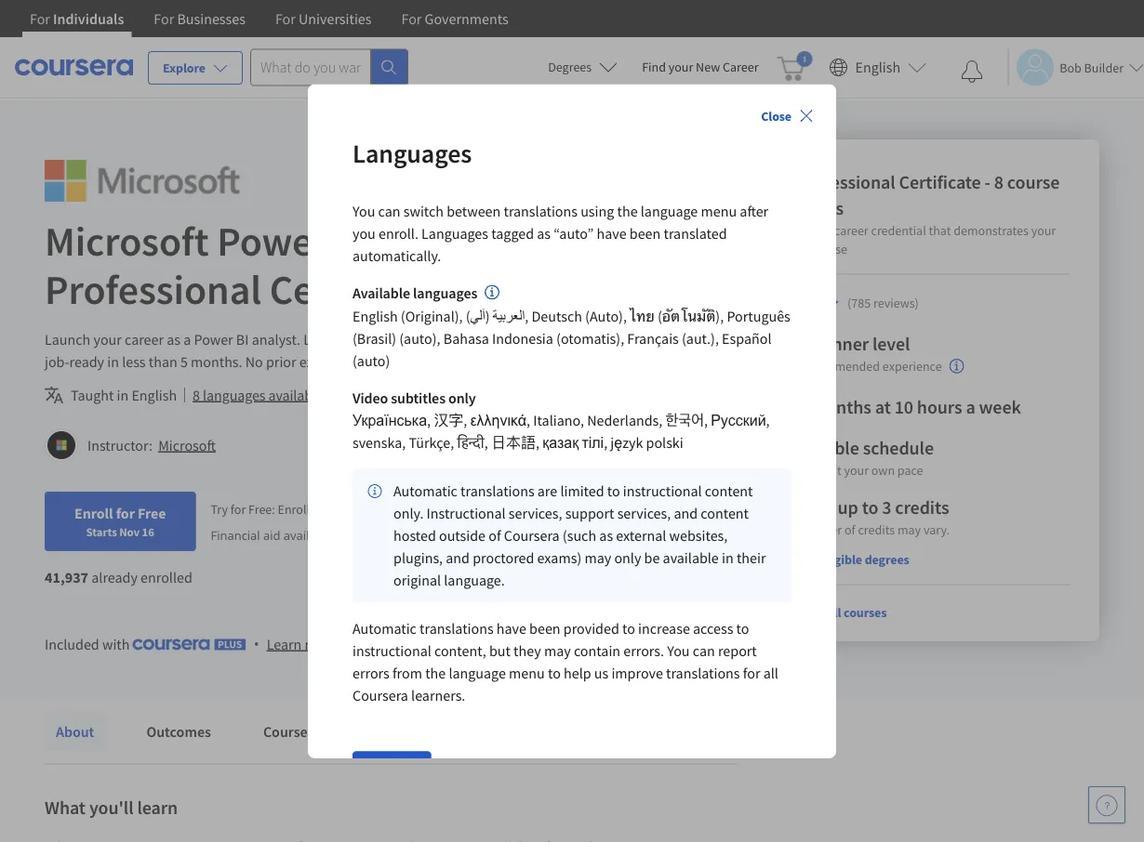 Task type: describe. For each thing, give the bounding box(es) containing it.
close button
[[754, 99, 821, 133]]

between
[[447, 201, 501, 220]]

hours
[[917, 396, 962, 419]]

(อัตโนมัติ),
[[658, 307, 724, 326]]

subtitles
[[391, 389, 445, 408]]

(brasil)
[[353, 330, 396, 348]]

recommended
[[797, 358, 880, 375]]

to inside try for free: enroll to start your 7-day full access free trial financial aid available
[[312, 501, 324, 518]]

from
[[392, 664, 422, 683]]

you inside you can switch between translations using the language menu after you enroll. languages tagged as "auto" have been translated automatically.
[[353, 224, 376, 242]]

português
[[727, 307, 790, 326]]

to up errors.
[[622, 620, 635, 638]]

job-
[[45, 353, 69, 371]]

certificate inside microsoft power bi data analyst professional certificate
[[270, 263, 451, 315]]

in-
[[365, 330, 381, 349]]

microsoft image
[[45, 160, 240, 202]]

with
[[102, 635, 130, 654]]

technology
[[230, 72, 293, 88]]

1 vertical spatial microsoft
[[158, 436, 216, 455]]

1 horizontal spatial all
[[827, 605, 841, 621]]

қазақ
[[542, 434, 579, 452]]

demand
[[381, 330, 433, 349]]

information technology
[[163, 72, 293, 88]]

languages for available
[[413, 284, 477, 302]]

your inside flexible schedule learn at your own pace
[[844, 462, 869, 479]]

taught
[[71, 386, 114, 405]]

what
[[45, 797, 86, 820]]

own
[[871, 462, 895, 479]]

career inside launch your career as a power bi analyst. learn the in-demand business intelligence skills that will have you job-ready in less than 5 months. no prior experience required to get started.
[[125, 330, 164, 349]]

career inside professional certificate - 8 course series earn a career credential that demonstrates your expertise
[[834, 222, 868, 239]]

instructional
[[427, 504, 506, 523]]

translations up content,
[[420, 620, 494, 638]]

series
[[797, 197, 844, 220]]

aid
[[263, 527, 280, 543]]

beginner
[[797, 333, 869, 356]]

in inside automatic translations are limited to instructional content only. instructional services, support services, and content hosted outside of coursera (such as external websites, plugins, and proctored exams) may only be available in their original language.
[[722, 549, 734, 568]]

see
[[797, 552, 818, 568]]

coursera inside automatic translations have been provided to increase access to instructional content, but they may contain errors. you can report errors from the language menu to help us improve translations for all coursera learners.
[[353, 687, 408, 705]]

1 vertical spatial translated
[[501, 386, 565, 405]]

(otomatis),
[[556, 330, 624, 348]]

show notifications image
[[961, 60, 983, 83]]

free
[[472, 501, 493, 518]]

after
[[740, 201, 768, 220]]

you can switch between translations using the language menu after you enroll. languages tagged as "auto" have been translated automatically.
[[353, 201, 768, 265]]

(auto)
[[353, 352, 390, 370]]

what you'll learn
[[45, 797, 178, 820]]

taught in english
[[71, 386, 177, 405]]

as inside launch your career as a power bi analyst. learn the in-demand business intelligence skills that will have you job-ready in less than 5 months. no prior experience required to get started.
[[167, 330, 180, 349]]

switch
[[403, 201, 444, 220]]

exams)
[[537, 549, 582, 568]]

your inside professional certificate - 8 course series earn a career credential that demonstrates your expertise
[[1031, 222, 1056, 239]]

0 vertical spatial languages
[[353, 137, 472, 169]]

no
[[245, 353, 263, 371]]

some
[[339, 386, 375, 405]]

• learn more
[[254, 634, 337, 654]]

video
[[353, 389, 388, 408]]

demonstrates
[[954, 222, 1029, 239]]

that inside launch your career as a power bi analyst. learn the in-demand business intelligence skills that will have you job-ready in less than 5 months. no prior experience required to get started.
[[602, 330, 628, 349]]

automatically.
[[353, 246, 441, 265]]

coursera inside automatic translations are limited to instructional content only. instructional services, support services, and content hosted outside of coursera (such as external websites, plugins, and proctored exams) may only be available in their original language.
[[504, 527, 560, 545]]

한국어,
[[665, 411, 708, 430]]

power inside launch your career as a power bi analyst. learn the in-demand business intelligence skills that will have you job-ready in less than 5 months. no prior experience required to get started.
[[194, 330, 233, 349]]

try
[[211, 501, 228, 518]]

may left the vary. at the right
[[898, 522, 921, 539]]

1 vertical spatial 5
[[797, 396, 807, 419]]

(آلي),
[[466, 307, 529, 326]]

more
[[305, 635, 337, 654]]

limited
[[560, 482, 604, 501]]

(such
[[563, 527, 596, 545]]

professional inside microsoft power bi data analyst professional certificate
[[45, 263, 261, 315]]

data
[[380, 215, 461, 266]]

0 vertical spatial content
[[378, 386, 426, 405]]

as inside automatic translations are limited to instructional content only. instructional services, support services, and content hosted outside of coursera (such as external websites, plugins, and proctored exams) may only be available in their original language.
[[599, 527, 613, 545]]

browse
[[93, 72, 133, 88]]

0 vertical spatial credits
[[895, 496, 949, 519]]

start
[[326, 501, 351, 518]]

languages for 8
[[203, 386, 265, 405]]

automatic for automatic translations are limited to instructional content only. instructional services, support services, and content hosted outside of coursera (such as external websites, plugins, and proctored exams) may only be available in their original language.
[[393, 482, 458, 501]]

than
[[149, 353, 177, 371]]

the inside you can switch between translations using the language menu after you enroll. languages tagged as "auto" have been translated automatically.
[[617, 201, 638, 220]]

for inside automatic translations have been provided to increase access to instructional content, but they may contain errors. you can report errors from the language menu to help us improve translations for all coursera learners.
[[743, 664, 760, 683]]

coursera plus image
[[133, 640, 246, 651]]

been inside you can switch between translations using the language menu after you enroll. languages tagged as "auto" have been translated automatically.
[[630, 224, 661, 242]]

2 horizontal spatial a
[[966, 396, 975, 419]]

degrees
[[865, 552, 909, 568]]

have inside you can switch between translations using the language menu after you enroll. languages tagged as "auto" have been translated automatically.
[[597, 224, 627, 242]]

view all courses
[[797, 605, 887, 621]]

languages inside you can switch between translations using the language menu after you enroll. languages tagged as "auto" have been translated automatically.
[[421, 224, 488, 242]]

instructional inside automatic translations are limited to instructional content only. instructional services, support services, and content hosted outside of coursera (such as external websites, plugins, and proctored exams) may only be available in their original language.
[[623, 482, 702, 501]]

learn inside • learn more
[[267, 635, 302, 654]]

may up 汉字,
[[429, 386, 456, 405]]

about link
[[45, 712, 105, 752]]

for for try
[[231, 501, 246, 518]]

5 inside launch your career as a power bi analyst. learn the in-demand business intelligence skills that will have you job-ready in less than 5 months. no prior experience required to get started.
[[180, 353, 188, 371]]

українська,
[[353, 411, 431, 430]]

in inside launch your career as a power bi analyst. learn the in-demand business intelligence skills that will have you job-ready in less than 5 months. no prior experience required to get started.
[[107, 353, 119, 371]]

number
[[797, 522, 842, 539]]

improve
[[611, 664, 663, 683]]

information technology link
[[156, 63, 301, 97]]

only inside video subtitles only українська, 汉字, ελληνικά, italiano, nederlands, 한국어, русский, svenska, türkçe, हिन्दी, 日本語, қазақ тілі, język polski
[[448, 389, 476, 408]]

your right find on the top
[[669, 59, 693, 75]]

automatic translations have been provided to increase access to instructional content, but they may contain errors. you can report errors from the language menu to help us improve translations for all coursera learners.
[[353, 620, 778, 705]]

original
[[393, 571, 441, 590]]

home image
[[47, 73, 61, 87]]

learn inside launch your career as a power bi analyst. learn the in-demand business intelligence skills that will have you job-ready in less than 5 months. no prior experience required to get started.
[[303, 330, 338, 349]]

for governments
[[401, 9, 508, 28]]

汉字,
[[434, 411, 467, 430]]

at inside flexible schedule learn at your own pace
[[831, 462, 841, 479]]

access inside automatic translations have been provided to increase access to instructional content, but they may contain errors. you can report errors from the language menu to help us improve translations for all coursera learners.
[[693, 620, 733, 638]]

microsoft image
[[47, 432, 75, 459]]

prior
[[266, 353, 296, 371]]

languages dialog
[[308, 84, 836, 841]]

ready
[[69, 353, 104, 371]]

credential
[[871, 222, 926, 239]]

to left 3
[[862, 496, 878, 519]]

microsoft inside microsoft power bi data analyst professional certificate
[[45, 215, 209, 266]]

for universities
[[275, 9, 372, 28]]

to inside launch your career as a power bi analyst. learn the in-demand business intelligence skills that will have you job-ready in less than 5 months. no prior experience required to get started.
[[426, 353, 439, 371]]

professional certificate - 8 course series earn a career credential that demonstrates your expertise
[[797, 171, 1060, 258]]

not
[[459, 386, 480, 405]]

all inside automatic translations have been provided to increase access to instructional content, but they may contain errors. you can report errors from the language menu to help us improve translations for all coursera learners.
[[763, 664, 778, 683]]

available inside button
[[268, 386, 324, 405]]

indonesia
[[492, 330, 553, 348]]

learn inside flexible schedule learn at your own pace
[[797, 462, 828, 479]]

will
[[631, 330, 653, 349]]

to up 'report'
[[736, 620, 749, 638]]

only inside automatic translations are limited to instructional content only. instructional services, support services, and content hosted outside of coursera (such as external websites, plugins, and proctored exams) may only be available in their original language.
[[614, 549, 641, 568]]

2 vertical spatial content
[[701, 504, 749, 523]]

view
[[797, 605, 825, 621]]

that inside professional certificate - 8 course series earn a career credential that demonstrates your expertise
[[929, 222, 951, 239]]

shopping cart: 1 item image
[[777, 51, 812, 81]]

"auto"
[[554, 224, 594, 242]]

for for individuals
[[30, 9, 50, 28]]

you inside launch your career as a power bi analyst. learn the in-demand business intelligence skills that will have you job-ready in less than 5 months. no prior experience required to get started.
[[689, 330, 712, 349]]

professional inside professional certificate - 8 course series earn a career credential that demonstrates your expertise
[[797, 171, 895, 194]]

included
[[45, 635, 99, 654]]

enrolled
[[141, 568, 192, 587]]

courses link
[[252, 712, 325, 752]]

language.
[[444, 571, 505, 590]]

their
[[737, 549, 766, 568]]

beginner level recommended experience
[[797, 333, 942, 375]]

8 languages available button
[[193, 384, 324, 406]]

more information on translated content image
[[485, 285, 500, 300]]

english for english
[[855, 58, 901, 77]]

available languages
[[353, 284, 477, 302]]

earn inside professional certificate - 8 course series earn a career credential that demonstrates your expertise
[[797, 222, 822, 239]]

bahasa
[[443, 330, 489, 348]]

may inside automatic translations are limited to instructional content only. instructional services, support services, and content hosted outside of coursera (such as external websites, plugins, and proctored exams) may only be available in their original language.
[[585, 549, 611, 568]]

16
[[142, 525, 154, 539]]

outcomes
[[146, 723, 211, 741]]

expertise
[[797, 241, 847, 258]]

-
[[985, 171, 990, 194]]

translations down 'report'
[[666, 664, 740, 683]]

as inside you can switch between translations using the language menu after you enroll. languages tagged as "auto" have been translated automatically.
[[537, 224, 551, 242]]

10
[[894, 396, 913, 419]]

you inside you can switch between translations using the language menu after you enroll. languages tagged as "auto" have been translated automatically.
[[353, 201, 375, 220]]

(original),
[[401, 307, 463, 326]]



Task type: locate. For each thing, give the bounding box(es) containing it.
months.
[[191, 353, 242, 371]]

businesses
[[177, 9, 245, 28]]

trial
[[496, 501, 518, 518]]

language down content,
[[449, 664, 506, 683]]

for inside try for free: enroll to start your 7-day full access free trial financial aid available
[[231, 501, 246, 518]]

0 vertical spatial available
[[268, 386, 324, 405]]

1 horizontal spatial for
[[231, 501, 246, 518]]

1 horizontal spatial have
[[597, 224, 627, 242]]

2 for from the left
[[154, 9, 174, 28]]

learn down flexible
[[797, 462, 828, 479]]

a left 'week' in the right top of the page
[[966, 396, 975, 419]]

0 vertical spatial 8
[[994, 171, 1004, 194]]

0 horizontal spatial menu
[[509, 664, 545, 683]]

of inside automatic translations are limited to instructional content only. instructional services, support services, and content hosted outside of coursera (such as external websites, plugins, and proctored exams) may only be available in their original language.
[[489, 527, 501, 545]]

and up websites,
[[674, 504, 698, 523]]

0 horizontal spatial career
[[125, 330, 164, 349]]

0 horizontal spatial you
[[353, 201, 375, 220]]

coursera image
[[15, 52, 133, 82]]

are
[[537, 482, 557, 501]]

access up outside
[[434, 501, 469, 518]]

only down the external
[[614, 549, 641, 568]]

8 right '-'
[[994, 171, 1004, 194]]

menu down they
[[509, 664, 545, 683]]

available
[[353, 284, 410, 302]]

menu inside automatic translations have been provided to increase access to instructional content, but they may contain errors. you can report errors from the language menu to help us improve translations for all coursera learners.
[[509, 664, 545, 683]]

been right "auto"
[[630, 224, 661, 242]]

you up automatically.
[[353, 201, 375, 220]]

and down outside
[[446, 549, 470, 568]]

languages
[[353, 137, 472, 169], [421, 224, 488, 242]]

security link
[[316, 63, 375, 97]]

errors.
[[623, 642, 664, 661]]

languages down months.
[[203, 386, 265, 405]]

for right try at bottom
[[231, 501, 246, 518]]

proctored
[[473, 549, 534, 568]]

0 horizontal spatial be
[[483, 386, 498, 405]]

language inside automatic translations have been provided to increase access to instructional content, but they may contain errors. you can report errors from the language menu to help us improve translations for all coursera learners.
[[449, 664, 506, 683]]

2 earn from the top
[[797, 496, 834, 519]]

a up 'expertise'
[[825, 222, 832, 239]]

in right "taught"
[[117, 386, 129, 405]]

errors
[[353, 664, 389, 683]]

1 earn from the top
[[797, 222, 822, 239]]

0 horizontal spatial 5
[[180, 353, 188, 371]]

0 vertical spatial menu
[[701, 201, 737, 220]]

view all courses link
[[797, 605, 887, 621]]

enroll inside try for free: enroll to start your 7-day full access free trial financial aid available
[[278, 501, 310, 518]]

earn up number
[[797, 496, 834, 519]]

1 horizontal spatial experience
[[883, 358, 942, 375]]

learn right analyst.
[[303, 330, 338, 349]]

analyst
[[469, 215, 598, 266]]

the up the learners.
[[425, 664, 446, 683]]

to inside automatic translations are limited to instructional content only. instructional services, support services, and content hosted outside of coursera (such as external websites, plugins, and proctored exams) may only be available in their original language.
[[607, 482, 620, 501]]

translations up tagged
[[504, 201, 578, 220]]

english for english (original), العربية (آلي), deutsch (auto), ไทย (อัตโนมัติ), português (brasil) (auto), bahasa indonesia (otomatis), français (aut.), español (auto)
[[353, 307, 398, 326]]

your up "ready"
[[93, 330, 122, 349]]

0 horizontal spatial the
[[341, 330, 362, 349]]

0 vertical spatial in
[[107, 353, 119, 371]]

certificate left '-'
[[899, 171, 981, 194]]

for for governments
[[401, 9, 422, 28]]

only up 汉字,
[[448, 389, 476, 408]]

can
[[378, 201, 400, 220], [693, 642, 715, 661]]

been inside automatic translations have been provided to increase access to instructional content, but they may contain errors. you can report errors from the language menu to help us improve translations for all coursera learners.
[[529, 620, 560, 638]]

of down up
[[844, 522, 855, 539]]

1 vertical spatial credits
[[858, 522, 895, 539]]

services, up the external
[[617, 504, 671, 523]]

język
[[610, 434, 643, 452]]

can inside automatic translations have been provided to increase access to instructional content, but they may contain errors. you can report errors from the language menu to help us improve translations for all coursera learners.
[[693, 642, 715, 661]]

have inside launch your career as a power bi analyst. learn the in-demand business intelligence skills that will have you job-ready in less than 5 months. no prior experience required to get started.
[[656, 330, 686, 349]]

0 vertical spatial be
[[483, 386, 498, 405]]

languages up (original),
[[413, 284, 477, 302]]

0 horizontal spatial a
[[183, 330, 191, 349]]

2 vertical spatial as
[[599, 527, 613, 545]]

you down (อัตโนมัติ),
[[689, 330, 712, 349]]

0 horizontal spatial only
[[448, 389, 476, 408]]

enroll for free starts nov 16
[[74, 504, 166, 539]]

banner navigation
[[15, 0, 523, 37]]

automatic translations are limited to instructional content only. instructional services, support services, and content hosted outside of coursera (such as external websites, plugins, and proctored exams) may only be available in their original language.
[[393, 482, 766, 590]]

automatic
[[393, 482, 458, 501], [353, 620, 417, 638]]

1 horizontal spatial career
[[834, 222, 868, 239]]

1 for from the left
[[30, 9, 50, 28]]

tagged
[[491, 224, 534, 242]]

may inside automatic translations have been provided to increase access to instructional content, but they may contain errors. you can report errors from the language menu to help us improve translations for all coursera learners.
[[544, 642, 571, 661]]

0 vertical spatial access
[[434, 501, 469, 518]]

translations up trial
[[461, 482, 534, 501]]

0 vertical spatial language
[[641, 201, 698, 220]]

the right using
[[617, 201, 638, 220]]

help center image
[[1096, 794, 1118, 817]]

earn up to 3 credits
[[797, 496, 949, 519]]

enroll
[[278, 501, 310, 518], [74, 504, 113, 523]]

2 vertical spatial the
[[425, 664, 446, 683]]

experience inside the beginner level recommended experience
[[883, 358, 942, 375]]

support
[[565, 504, 614, 523]]

of up proctored
[[489, 527, 501, 545]]

nederlands,
[[587, 411, 663, 430]]

0 vertical spatial and
[[674, 504, 698, 523]]

0 horizontal spatial of
[[489, 527, 501, 545]]

1 horizontal spatial access
[[693, 620, 733, 638]]

professional up series
[[797, 171, 895, 194]]

1 services, from the left
[[509, 504, 562, 523]]

coursera
[[504, 527, 560, 545], [353, 687, 408, 705]]

0 vertical spatial as
[[537, 224, 551, 242]]

translated inside you can switch between translations using the language menu after you enroll. languages tagged as "auto" have been translated automatically.
[[664, 224, 727, 242]]

automatic inside automatic translations are limited to instructional content only. instructional services, support services, and content hosted outside of coursera (such as external websites, plugins, and proctored exams) may only be available in their original language.
[[393, 482, 458, 501]]

learn right •
[[267, 635, 302, 654]]

1 vertical spatial english
[[353, 307, 398, 326]]

1 horizontal spatial certificate
[[899, 171, 981, 194]]

1 horizontal spatial can
[[693, 642, 715, 661]]

1 horizontal spatial 5
[[797, 396, 807, 419]]

0 vertical spatial earn
[[797, 222, 822, 239]]

but
[[489, 642, 511, 661]]

(785
[[847, 295, 871, 312]]

language inside you can switch between translations using the language menu after you enroll. languages tagged as "auto" have been translated automatically.
[[641, 201, 698, 220]]

ไทย
[[630, 307, 655, 326]]

you down increase
[[667, 642, 690, 661]]

automatic up errors
[[353, 620, 417, 638]]

instructor:
[[87, 436, 152, 455]]

enroll inside enroll for free starts nov 16
[[74, 504, 113, 523]]

automatic inside automatic translations have been provided to increase access to instructional content, but they may contain errors. you can report errors from the language menu to help us improve translations for all coursera learners.
[[353, 620, 417, 638]]

you left enroll.
[[353, 224, 376, 242]]

1 vertical spatial 8
[[193, 386, 200, 405]]

your inside try for free: enroll to start your 7-day full access free trial financial aid available
[[354, 501, 378, 518]]

information
[[163, 72, 228, 88]]

for down 'report'
[[743, 664, 760, 683]]

svenska,
[[353, 434, 406, 452]]

0 horizontal spatial all
[[763, 664, 778, 683]]

1 horizontal spatial you
[[689, 330, 712, 349]]

your down course
[[1031, 222, 1056, 239]]

the inside launch your career as a power bi analyst. learn the in-demand business intelligence skills that will have you job-ready in less than 5 months. no prior experience required to get started.
[[341, 330, 362, 349]]

8 languages available
[[193, 386, 324, 405]]

language right using
[[641, 201, 698, 220]]

as left "auto"
[[537, 224, 551, 242]]

1 horizontal spatial language
[[641, 201, 698, 220]]

bi left enroll.
[[336, 215, 372, 266]]

0 horizontal spatial english
[[132, 386, 177, 405]]

5 right than
[[180, 353, 188, 371]]

0 vertical spatial career
[[834, 222, 868, 239]]

1 horizontal spatial bi
[[336, 215, 372, 266]]

0 vertical spatial coursera
[[504, 527, 560, 545]]

to left 'help'
[[548, 664, 561, 683]]

languages down between
[[421, 224, 488, 242]]

the left in-
[[341, 330, 362, 349]]

your inside launch your career as a power bi analyst. learn the in-demand business intelligence skills that will have you job-ready in less than 5 months. no prior experience required to get started.
[[93, 330, 122, 349]]

0 horizontal spatial instructional
[[353, 642, 431, 661]]

1 horizontal spatial services,
[[617, 504, 671, 523]]

translations inside you can switch between translations using the language menu after you enroll. languages tagged as "auto" have been translated automatically.
[[504, 201, 578, 220]]

1 horizontal spatial coursera
[[504, 527, 560, 545]]

may up 'help'
[[544, 642, 571, 661]]

intelligence
[[493, 330, 565, 349]]

in left their
[[722, 549, 734, 568]]

0 horizontal spatial enroll
[[74, 504, 113, 523]]

enroll right free:
[[278, 501, 310, 518]]

english button
[[822, 37, 934, 98]]

browse link
[[86, 63, 141, 97]]

automatic for automatic translations have been provided to increase access to instructional content, but they may contain errors. you can report errors from the language menu to help us improve translations for all coursera learners.
[[353, 620, 417, 638]]

0 vertical spatial the
[[617, 201, 638, 220]]

english inside english (original), العربية (آلي), deutsch (auto), ไทย (อัตโนมัติ), português (brasil) (auto), bahasa indonesia (otomatis), français (aut.), español (auto)
[[353, 307, 398, 326]]

us
[[594, 664, 609, 683]]

experience inside launch your career as a power bi analyst. learn the in-demand business intelligence skills that will have you job-ready in less than 5 months. no prior experience required to get started.
[[299, 353, 367, 371]]

0 horizontal spatial translated
[[501, 386, 565, 405]]

automatic up full at left bottom
[[393, 482, 458, 501]]

translations inside automatic translations are limited to instructional content only. instructional services, support services, and content hosted outside of coursera (such as external websites, plugins, and proctored exams) may only be available in their original language.
[[461, 482, 534, 501]]

and
[[674, 504, 698, 523], [446, 549, 470, 568]]

you inside automatic translations have been provided to increase access to instructional content, but they may contain errors. you can report errors from the language menu to help us improve translations for all coursera learners.
[[667, 642, 690, 661]]

that right credential at the top of the page
[[929, 222, 951, 239]]

menu inside you can switch between translations using the language menu after you enroll. languages tagged as "auto" have been translated automatically.
[[701, 201, 737, 220]]

get
[[442, 353, 461, 371]]

websites,
[[669, 527, 728, 545]]

at down flexible
[[831, 462, 841, 479]]

power inside microsoft power bi data analyst professional certificate
[[217, 215, 328, 266]]

bi inside launch your career as a power bi analyst. learn the in-demand business intelligence skills that will have you job-ready in less than 5 months. no prior experience required to get started.
[[236, 330, 249, 349]]

new
[[696, 59, 720, 75]]

english inside button
[[855, 58, 901, 77]]

available down prior
[[268, 386, 324, 405]]

course
[[1007, 171, 1060, 194]]

in left less
[[107, 353, 119, 371]]

available inside try for free: enroll to start your 7-day full access free trial financial aid available
[[284, 527, 333, 543]]

they
[[514, 642, 541, 661]]

analyst.
[[252, 330, 300, 349]]

for left businesses
[[154, 9, 174, 28]]

None search field
[[250, 49, 408, 86]]

0 vertical spatial languages
[[413, 284, 477, 302]]

1 vertical spatial automatic
[[353, 620, 417, 638]]

for left governments
[[401, 9, 422, 28]]

7-
[[381, 501, 392, 518]]

0 horizontal spatial coursera
[[353, 687, 408, 705]]

learn more link
[[267, 633, 337, 656]]

1 horizontal spatial 8
[[994, 171, 1004, 194]]

languages inside dialog
[[413, 284, 477, 302]]

available right aid
[[284, 527, 333, 543]]

1 horizontal spatial a
[[825, 222, 832, 239]]

1 vertical spatial all
[[763, 664, 778, 683]]

1 vertical spatial be
[[644, 549, 660, 568]]

for up nov
[[116, 504, 135, 523]]

have inside automatic translations have been provided to increase access to instructional content, but they may contain errors. you can report errors from the language menu to help us improve translations for all coursera learners.
[[496, 620, 526, 638]]

1 horizontal spatial learn
[[303, 330, 338, 349]]

may
[[429, 386, 456, 405], [898, 522, 921, 539], [585, 549, 611, 568], [544, 642, 571, 661]]

enroll.
[[379, 224, 418, 242]]

a
[[825, 222, 832, 239], [183, 330, 191, 349], [966, 396, 975, 419]]

can left 'report'
[[693, 642, 715, 661]]

external
[[616, 527, 666, 545]]

0 horizontal spatial as
[[167, 330, 180, 349]]

your left own
[[844, 462, 869, 479]]

for for businesses
[[154, 9, 174, 28]]

see eligible degrees
[[797, 552, 909, 568]]

0 vertical spatial all
[[827, 605, 841, 621]]

1 vertical spatial coursera
[[353, 687, 408, 705]]

1 horizontal spatial of
[[844, 522, 855, 539]]

schedule
[[863, 437, 934, 460]]

that down (auto),
[[602, 330, 628, 349]]

certificate inside professional certificate - 8 course series earn a career credential that demonstrates your expertise
[[899, 171, 981, 194]]

1 vertical spatial and
[[446, 549, 470, 568]]

0 horizontal spatial services,
[[509, 504, 562, 523]]

free:
[[248, 501, 275, 518]]

for for enroll
[[116, 504, 135, 523]]

1 vertical spatial bi
[[236, 330, 249, 349]]

0 vertical spatial at
[[875, 396, 891, 419]]

have down using
[[597, 224, 627, 242]]

1 horizontal spatial that
[[929, 222, 951, 239]]

for left individuals
[[30, 9, 50, 28]]

1 vertical spatial instructional
[[353, 642, 431, 661]]

access up 'report'
[[693, 620, 733, 638]]

menu left the after in the top right of the page
[[701, 201, 737, 220]]

career up less
[[125, 330, 164, 349]]

1 horizontal spatial only
[[614, 549, 641, 568]]

1 vertical spatial available
[[284, 527, 333, 543]]

0 vertical spatial certificate
[[899, 171, 981, 194]]

1 vertical spatial menu
[[509, 664, 545, 683]]

1 vertical spatial a
[[183, 330, 191, 349]]

automatic translations are limited to instructional content only. instructional services, support services, and content hosted outside of coursera (such as external websites, plugins, and proctored exams) may only be available in their original language. element
[[353, 469, 792, 603]]

english right shopping cart: 1 item icon in the top right of the page
[[855, 58, 901, 77]]

0 horizontal spatial for
[[116, 504, 135, 523]]

1 vertical spatial only
[[614, 549, 641, 568]]

flexible
[[797, 437, 859, 460]]

for inside enroll for free starts nov 16
[[116, 504, 135, 523]]

instructional up from
[[353, 642, 431, 661]]

some content may not be translated
[[339, 386, 565, 405]]

2 horizontal spatial as
[[599, 527, 613, 545]]

instructional down polski
[[623, 482, 702, 501]]

1 vertical spatial learn
[[797, 462, 828, 479]]

all
[[827, 605, 841, 621], [763, 664, 778, 683]]

as
[[537, 224, 551, 242], [167, 330, 180, 349], [599, 527, 613, 545]]

available inside automatic translations are limited to instructional content only. instructional services, support services, and content hosted outside of coursera (such as external websites, plugins, and proctored exams) may only be available in their original language.
[[663, 549, 719, 568]]

have right will
[[656, 330, 686, 349]]

1 vertical spatial content
[[705, 482, 753, 501]]

security
[[323, 72, 368, 88]]

a inside professional certificate - 8 course series earn a career credential that demonstrates your expertise
[[825, 222, 832, 239]]

up
[[838, 496, 858, 519]]

your left 7-
[[354, 501, 378, 518]]

1 horizontal spatial professional
[[797, 171, 895, 194]]

earn up 'expertise'
[[797, 222, 822, 239]]

coursera up the exams)
[[504, 527, 560, 545]]

try for free: enroll to start your 7-day full access free trial financial aid available
[[211, 501, 518, 543]]

for for universities
[[275, 9, 296, 28]]

1 horizontal spatial been
[[630, 224, 661, 242]]

to left the start
[[312, 501, 324, 518]]

about
[[56, 723, 94, 741]]

translated
[[664, 224, 727, 242], [501, 386, 565, 405]]

1 horizontal spatial and
[[674, 504, 698, 523]]

experience down level
[[883, 358, 942, 375]]

at left 10
[[875, 396, 891, 419]]

instructional inside automatic translations have been provided to increase access to instructional content, but they may contain errors. you can report errors from the language menu to help us improve translations for all coursera learners.
[[353, 642, 431, 661]]

microsoft link
[[158, 436, 216, 455]]

a up months.
[[183, 330, 191, 349]]

find your new career
[[642, 59, 759, 75]]

0 horizontal spatial been
[[529, 620, 560, 638]]

0 horizontal spatial and
[[446, 549, 470, 568]]

1 vertical spatial in
[[117, 386, 129, 405]]

languages inside button
[[203, 386, 265, 405]]

1 vertical spatial languages
[[203, 386, 265, 405]]

professional up than
[[45, 263, 261, 315]]

bi inside microsoft power bi data analyst professional certificate
[[336, 215, 372, 266]]

enroll up starts
[[74, 504, 113, 523]]

be down the external
[[644, 549, 660, 568]]

level
[[872, 333, 910, 356]]

0 horizontal spatial languages
[[203, 386, 265, 405]]

ελληνικά,
[[470, 411, 530, 430]]

contain
[[574, 642, 620, 661]]

0 horizontal spatial 8
[[193, 386, 200, 405]]

credits up the vary. at the right
[[895, 496, 949, 519]]

coursera down errors
[[353, 687, 408, 705]]

a inside launch your career as a power bi analyst. learn the in-demand business intelligence skills that will have you job-ready in less than 5 months. no prior experience required to get started.
[[183, 330, 191, 349]]

months
[[810, 396, 871, 419]]

english down than
[[132, 386, 177, 405]]

0 vertical spatial learn
[[303, 330, 338, 349]]

2 vertical spatial available
[[663, 549, 719, 568]]

3 for from the left
[[275, 9, 296, 28]]

8 inside 8 languages available button
[[193, 386, 200, 405]]

day
[[391, 501, 411, 518]]

0 horizontal spatial language
[[449, 664, 506, 683]]

1 vertical spatial professional
[[45, 263, 261, 315]]

0 vertical spatial 5
[[180, 353, 188, 371]]

full
[[414, 501, 432, 518]]

experience up some
[[299, 353, 367, 371]]

0 vertical spatial have
[[597, 224, 627, 242]]

4 for from the left
[[401, 9, 422, 28]]

credits down the earn up to 3 credits
[[858, 522, 895, 539]]

0 vertical spatial microsoft
[[45, 215, 209, 266]]

services, down are on the bottom left of the page
[[509, 504, 562, 523]]

0 vertical spatial english
[[855, 58, 901, 77]]

languages up switch
[[353, 137, 472, 169]]

2 services, from the left
[[617, 504, 671, 523]]

financial aid available button
[[211, 527, 333, 543]]

microsoft
[[45, 215, 209, 266], [158, 436, 216, 455]]

as right (such
[[599, 527, 613, 545]]

as up than
[[167, 330, 180, 349]]

eligible
[[820, 552, 862, 568]]

1 vertical spatial language
[[449, 664, 506, 683]]

bi up no
[[236, 330, 249, 349]]

8 down months.
[[193, 386, 200, 405]]

can inside you can switch between translations using the language menu after you enroll. languages tagged as "auto" have been translated automatically.
[[378, 201, 400, 220]]

translated up (อัตโนมัติ),
[[664, 224, 727, 242]]

outside
[[439, 527, 486, 545]]

8 inside professional certificate - 8 course series earn a career credential that demonstrates your expertise
[[994, 171, 1004, 194]]

available down websites,
[[663, 549, 719, 568]]

access inside try for free: enroll to start your 7-day full access free trial financial aid available
[[434, 501, 469, 518]]

0 horizontal spatial experience
[[299, 353, 367, 371]]

the inside automatic translations have been provided to increase access to instructional content, but they may contain errors. you can report errors from the language menu to help us improve translations for all coursera learners.
[[425, 664, 446, 683]]

2 horizontal spatial learn
[[797, 462, 828, 479]]

translated up "italiano,"
[[501, 386, 565, 405]]

english (original), العربية (آلي), deutsch (auto), ไทย (อัตโนมัติ), português (brasil) (auto), bahasa indonesia (otomatis), français (aut.), español (auto)
[[353, 307, 790, 370]]

english up (brasil) on the left
[[353, 307, 398, 326]]

0 vertical spatial you
[[353, 201, 375, 220]]

may down (such
[[585, 549, 611, 568]]

be inside automatic translations are limited to instructional content only. instructional services, support services, and content hosted outside of coursera (such as external websites, plugins, and proctored exams) may only be available in their original language.
[[644, 549, 660, 568]]



Task type: vqa. For each thing, say whether or not it's contained in the screenshot.
한국어,
yes



